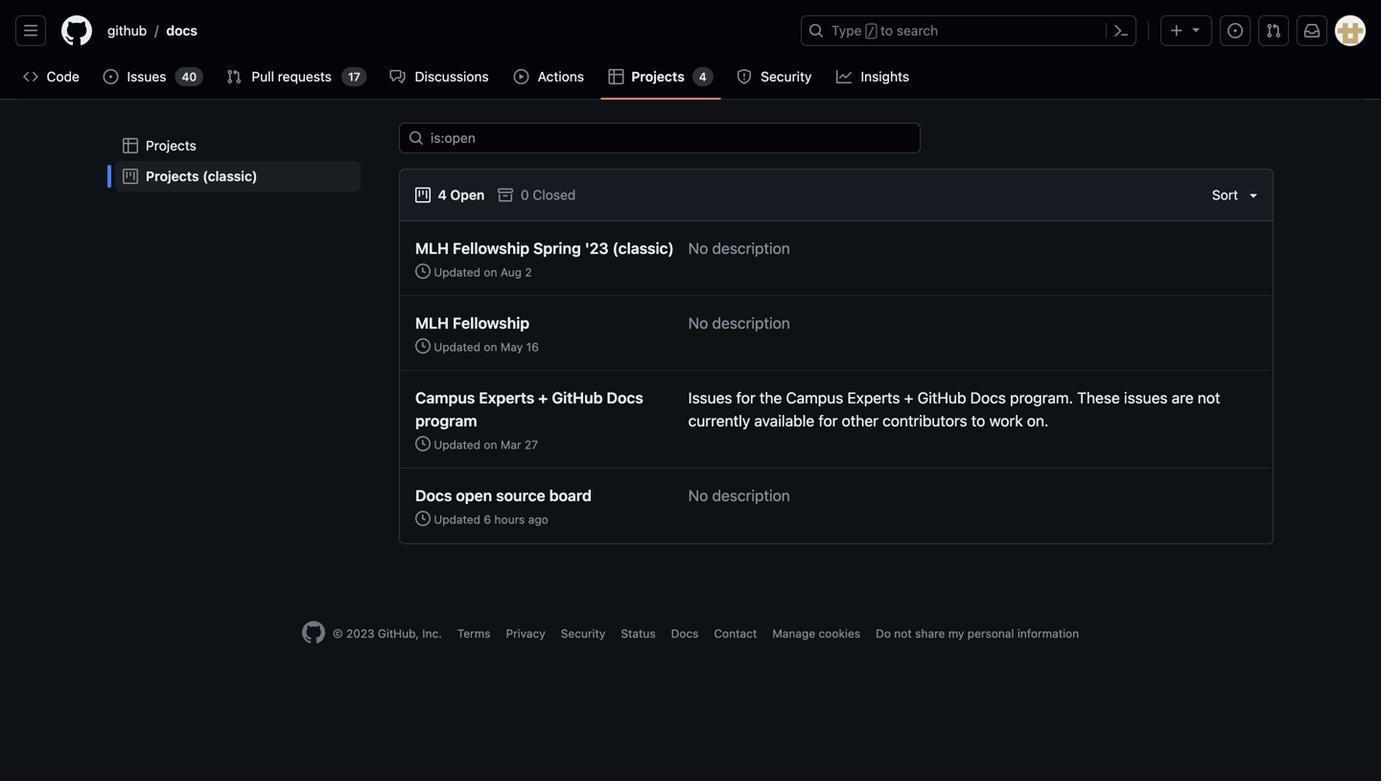 Task type: vqa. For each thing, say whether or not it's contained in the screenshot.


Task type: locate. For each thing, give the bounding box(es) containing it.
security link left graph 'image'
[[729, 62, 821, 91]]

4
[[699, 70, 707, 83], [438, 187, 447, 203]]

contributors
[[883, 412, 968, 430]]

list down git pull request icon
[[107, 123, 368, 200]]

2 fellowship from the top
[[453, 314, 530, 332]]

0 vertical spatial clock image
[[415, 264, 431, 279]]

these
[[1077, 389, 1120, 407]]

/ inside type / to search
[[868, 25, 875, 38]]

list up discussions link
[[100, 15, 790, 46]]

do not share my personal information button
[[876, 625, 1079, 643]]

mlh up the updated on may 16
[[415, 314, 449, 332]]

0 vertical spatial not
[[1198, 389, 1221, 407]]

no for mlh fellowship spring '23 (classic)
[[688, 239, 708, 258]]

1 horizontal spatial table image
[[608, 69, 624, 84]]

docs
[[607, 389, 644, 407], [971, 389, 1006, 407], [415, 487, 452, 505], [671, 627, 699, 641]]

4 updated from the top
[[434, 513, 481, 527]]

no for docs open source board
[[688, 487, 708, 505]]

1 horizontal spatial experts
[[848, 389, 900, 407]]

projects up 'projects (classic)'
[[146, 138, 196, 153]]

1 vertical spatial (classic)
[[613, 239, 674, 258]]

contact
[[714, 627, 757, 641]]

to left work
[[972, 412, 986, 430]]

1 vertical spatial clock image
[[415, 511, 431, 527]]

2 vertical spatial no
[[688, 487, 708, 505]]

/ inside github / docs
[[155, 23, 159, 38]]

1 vertical spatial clock image
[[415, 436, 431, 452]]

clock image for docs open source board
[[415, 511, 431, 527]]

on left aug
[[484, 266, 497, 279]]

0 vertical spatial clock image
[[415, 339, 431, 354]]

40
[[182, 70, 197, 83]]

docs inside issues for the campus experts + github docs program. these issues are not currently available for other contributors to work on.
[[971, 389, 1006, 407]]

2 vertical spatial no description
[[688, 487, 790, 505]]

2 vertical spatial description
[[712, 487, 790, 505]]

0 vertical spatial no description
[[688, 239, 790, 258]]

security
[[761, 69, 812, 84], [561, 627, 606, 641]]

available
[[754, 412, 815, 430]]

not inside issues for the campus experts + github docs program. these issues are not currently available for other contributors to work on.
[[1198, 389, 1221, 407]]

no
[[688, 239, 708, 258], [688, 314, 708, 332], [688, 487, 708, 505]]

manage
[[773, 627, 816, 641]]

0 horizontal spatial +
[[538, 389, 548, 407]]

work
[[990, 412, 1023, 430]]

sort
[[1212, 187, 1238, 203]]

security right shield image
[[761, 69, 812, 84]]

terms link
[[457, 627, 491, 641]]

+ up contributors
[[904, 389, 914, 407]]

1 horizontal spatial (classic)
[[613, 239, 674, 258]]

clock image left 6
[[415, 511, 431, 527]]

1 horizontal spatial /
[[868, 25, 875, 38]]

1 vertical spatial security link
[[561, 627, 606, 641]]

for left the
[[736, 389, 756, 407]]

not inside button
[[894, 627, 912, 641]]

table image up project icon
[[123, 138, 138, 153]]

docs inside campus experts + github docs program
[[607, 389, 644, 407]]

1 clock image from the top
[[415, 264, 431, 279]]

closed
[[533, 187, 576, 203]]

campus up program
[[415, 389, 475, 407]]

1 description from the top
[[712, 239, 790, 258]]

16
[[526, 341, 539, 354]]

2 vertical spatial on
[[484, 438, 497, 452]]

2 no from the top
[[688, 314, 708, 332]]

1 vertical spatial table image
[[123, 138, 138, 153]]

1 vertical spatial security
[[561, 627, 606, 641]]

0 vertical spatial security
[[761, 69, 812, 84]]

docs open source board
[[415, 487, 592, 505]]

3 on from the top
[[484, 438, 497, 452]]

on.
[[1027, 412, 1049, 430]]

/
[[155, 23, 159, 38], [868, 25, 875, 38]]

1 vertical spatial 4
[[438, 187, 447, 203]]

campus up available
[[786, 389, 844, 407]]

4 left shield image
[[699, 70, 707, 83]]

archive image
[[498, 188, 513, 203]]

1 on from the top
[[484, 266, 497, 279]]

not right are
[[1198, 389, 1221, 407]]

clock image
[[415, 339, 431, 354], [415, 436, 431, 452]]

1 horizontal spatial not
[[1198, 389, 1221, 407]]

currently
[[688, 412, 750, 430]]

clock image down program
[[415, 436, 431, 452]]

on left may
[[484, 341, 497, 354]]

0 horizontal spatial security
[[561, 627, 606, 641]]

fellowship up the updated on may 16
[[453, 314, 530, 332]]

discussions link
[[382, 62, 498, 91]]

2 github from the left
[[918, 389, 966, 407]]

1 horizontal spatial github
[[918, 389, 966, 407]]

aug
[[501, 266, 522, 279]]

1 horizontal spatial to
[[972, 412, 986, 430]]

1 vertical spatial description
[[712, 314, 790, 332]]

2 description from the top
[[712, 314, 790, 332]]

security left the status link
[[561, 627, 606, 641]]

1 horizontal spatial campus
[[786, 389, 844, 407]]

/ left docs
[[155, 23, 159, 38]]

git pull request image
[[227, 69, 242, 84]]

1 horizontal spatial 4
[[699, 70, 707, 83]]

1 vertical spatial mlh
[[415, 314, 449, 332]]

updated 6 hours ago
[[431, 513, 548, 527]]

docs link
[[159, 15, 205, 46]]

0 vertical spatial issues
[[127, 69, 166, 84]]

mlh
[[415, 239, 449, 258], [415, 314, 449, 332]]

0 vertical spatial fellowship
[[453, 239, 530, 258]]

0 vertical spatial list
[[100, 15, 790, 46]]

'23
[[585, 239, 609, 258]]

Search projects text field
[[399, 123, 921, 153]]

6
[[484, 513, 491, 527]]

1 vertical spatial list
[[107, 123, 368, 200]]

issues inside issues for the campus experts + github docs program. these issues are not currently available for other contributors to work on.
[[688, 389, 732, 407]]

board
[[549, 487, 592, 505]]

issues
[[127, 69, 166, 84], [688, 389, 732, 407]]

fellowship
[[453, 239, 530, 258], [453, 314, 530, 332]]

0 vertical spatial mlh
[[415, 239, 449, 258]]

2 vertical spatial projects
[[146, 168, 199, 184]]

1 fellowship from the top
[[453, 239, 530, 258]]

updated down program
[[434, 438, 481, 452]]

3 updated from the top
[[434, 438, 481, 452]]

graph image
[[836, 69, 852, 84]]

fellowship up updated on aug 2 in the top left of the page
[[453, 239, 530, 258]]

on for +
[[484, 438, 497, 452]]

(classic) down the "projects" link
[[203, 168, 258, 184]]

(classic) inside list
[[203, 168, 258, 184]]

on
[[484, 266, 497, 279], [484, 341, 497, 354], [484, 438, 497, 452]]

3 description from the top
[[712, 487, 790, 505]]

0 vertical spatial (classic)
[[203, 168, 258, 184]]

search image
[[409, 130, 424, 146]]

0 vertical spatial for
[[736, 389, 756, 407]]

0 horizontal spatial table image
[[123, 138, 138, 153]]

mlh fellowship
[[415, 314, 530, 332]]

issues up currently
[[688, 389, 732, 407]]

1 vertical spatial issues
[[688, 389, 732, 407]]

1 experts from the left
[[479, 389, 535, 407]]

campus inside campus experts + github docs program
[[415, 389, 475, 407]]

homepage image
[[302, 622, 325, 645]]

list
[[100, 15, 790, 46], [107, 123, 368, 200]]

0 horizontal spatial 4
[[438, 187, 447, 203]]

clock image up mlh fellowship link
[[415, 264, 431, 279]]

mlh for mlh fellowship
[[415, 314, 449, 332]]

4 right project image
[[438, 187, 447, 203]]

information
[[1018, 627, 1079, 641]]

+ down 16
[[538, 389, 548, 407]]

experts up mar
[[479, 389, 535, 407]]

mlh fellowship link
[[415, 314, 530, 332]]

1 updated from the top
[[434, 266, 481, 279]]

shield image
[[737, 69, 752, 84]]

issues right issue opened image
[[127, 69, 166, 84]]

2 updated from the top
[[434, 341, 481, 354]]

manage cookies
[[773, 627, 861, 641]]

0 vertical spatial table image
[[608, 69, 624, 84]]

0 horizontal spatial not
[[894, 627, 912, 641]]

0 closed link
[[498, 185, 576, 205]]

1 horizontal spatial +
[[904, 389, 914, 407]]

1 campus from the left
[[415, 389, 475, 407]]

1 vertical spatial fellowship
[[453, 314, 530, 332]]

to left the search at right
[[881, 23, 893, 38]]

security link left the status link
[[561, 627, 606, 641]]

0 horizontal spatial experts
[[479, 389, 535, 407]]

updated up mlh fellowship link
[[434, 266, 481, 279]]

projects up 'search projects' text field
[[631, 69, 685, 84]]

1 horizontal spatial issues
[[688, 389, 732, 407]]

1 vertical spatial projects
[[146, 138, 196, 153]]

not right "do"
[[894, 627, 912, 641]]

1 no from the top
[[688, 239, 708, 258]]

© 2023 github, inc.
[[333, 627, 442, 641]]

updated down open at the left bottom
[[434, 513, 481, 527]]

0 vertical spatial on
[[484, 266, 497, 279]]

0 horizontal spatial (classic)
[[203, 168, 258, 184]]

source
[[496, 487, 546, 505]]

on left mar
[[484, 438, 497, 452]]

©
[[333, 627, 343, 641]]

homepage image
[[61, 15, 92, 46]]

0 vertical spatial no
[[688, 239, 708, 258]]

0 horizontal spatial for
[[736, 389, 756, 407]]

requests
[[278, 69, 332, 84]]

not
[[1198, 389, 1221, 407], [894, 627, 912, 641]]

3 no from the top
[[688, 487, 708, 505]]

0 horizontal spatial campus
[[415, 389, 475, 407]]

Projects search field
[[399, 123, 1274, 153]]

0 horizontal spatial issues
[[127, 69, 166, 84]]

2 campus from the left
[[786, 389, 844, 407]]

1 vertical spatial for
[[819, 412, 838, 430]]

projects
[[631, 69, 685, 84], [146, 138, 196, 153], [146, 168, 199, 184]]

2 experts from the left
[[848, 389, 900, 407]]

1 no description from the top
[[688, 239, 790, 258]]

status
[[621, 627, 656, 641]]

2 + from the left
[[904, 389, 914, 407]]

triangle down image
[[1189, 22, 1204, 37]]

updated on aug 2
[[431, 266, 532, 279]]

+
[[538, 389, 548, 407], [904, 389, 914, 407]]

1 clock image from the top
[[415, 339, 431, 354]]

1 horizontal spatial security link
[[729, 62, 821, 91]]

/ for type
[[868, 25, 875, 38]]

1 + from the left
[[538, 389, 548, 407]]

github
[[107, 23, 147, 38]]

table image right actions
[[608, 69, 624, 84]]

my
[[948, 627, 965, 641]]

cookies
[[819, 627, 861, 641]]

(classic)
[[203, 168, 258, 184], [613, 239, 674, 258]]

for left other
[[819, 412, 838, 430]]

fellowship for mlh fellowship
[[453, 314, 530, 332]]

clock image for mlh fellowship spring '23 (classic)
[[415, 264, 431, 279]]

contact link
[[714, 627, 757, 641]]

code image
[[23, 69, 38, 84]]

no description
[[688, 239, 790, 258], [688, 314, 790, 332], [688, 487, 790, 505]]

2 no description from the top
[[688, 314, 790, 332]]

1 vertical spatial not
[[894, 627, 912, 641]]

4 for 4 open
[[438, 187, 447, 203]]

0 vertical spatial description
[[712, 239, 790, 258]]

to
[[881, 23, 893, 38], [972, 412, 986, 430]]

0 vertical spatial security link
[[729, 62, 821, 91]]

1 vertical spatial on
[[484, 341, 497, 354]]

1 vertical spatial to
[[972, 412, 986, 430]]

4 open link
[[415, 185, 485, 205]]

updated down mlh fellowship link
[[434, 341, 481, 354]]

mlh down project image
[[415, 239, 449, 258]]

0 vertical spatial to
[[881, 23, 893, 38]]

1 vertical spatial no
[[688, 314, 708, 332]]

clock image
[[415, 264, 431, 279], [415, 511, 431, 527]]

to inside issues for the campus experts + github docs program. these issues are not currently available for other contributors to work on.
[[972, 412, 986, 430]]

0 horizontal spatial security link
[[561, 627, 606, 641]]

2 on from the top
[[484, 341, 497, 354]]

triangle down image
[[1246, 188, 1261, 203]]

ago
[[528, 513, 548, 527]]

experts inside issues for the campus experts + github docs program. these issues are not currently available for other contributors to work on.
[[848, 389, 900, 407]]

projects right project icon
[[146, 168, 199, 184]]

campus experts + github docs program link
[[415, 389, 644, 430]]

fellowship for mlh fellowship spring '23 (classic)
[[453, 239, 530, 258]]

1 mlh from the top
[[415, 239, 449, 258]]

for
[[736, 389, 756, 407], [819, 412, 838, 430]]

0 horizontal spatial /
[[155, 23, 159, 38]]

personal
[[968, 627, 1014, 641]]

2 clock image from the top
[[415, 511, 431, 527]]

table image
[[608, 69, 624, 84], [123, 138, 138, 153]]

projects (classic)
[[146, 168, 258, 184]]

/ right type
[[868, 25, 875, 38]]

project image
[[415, 188, 431, 203]]

may
[[501, 341, 523, 354]]

0 horizontal spatial github
[[552, 389, 603, 407]]

github
[[552, 389, 603, 407], [918, 389, 966, 407]]

privacy link
[[506, 627, 546, 641]]

2 mlh from the top
[[415, 314, 449, 332]]

2 clock image from the top
[[415, 436, 431, 452]]

experts up other
[[848, 389, 900, 407]]

1 vertical spatial no description
[[688, 314, 790, 332]]

spring
[[533, 239, 581, 258]]

(classic) right the '23
[[613, 239, 674, 258]]

docs open source board link
[[415, 487, 592, 505]]

security link
[[729, 62, 821, 91], [561, 627, 606, 641]]

3 no description from the top
[[688, 487, 790, 505]]

1 github from the left
[[552, 389, 603, 407]]

clock image down mlh fellowship link
[[415, 339, 431, 354]]

0 vertical spatial 4
[[699, 70, 707, 83]]



Task type: describe. For each thing, give the bounding box(es) containing it.
comment discussion image
[[390, 69, 406, 84]]

manage cookies button
[[773, 625, 861, 643]]

clock image for mlh fellowship
[[415, 339, 431, 354]]

17
[[348, 70, 360, 83]]

issue opened image
[[103, 69, 118, 84]]

type
[[832, 23, 862, 38]]

code link
[[15, 62, 88, 91]]

do not share my personal information
[[876, 627, 1079, 641]]

code
[[47, 69, 79, 84]]

list containing github / docs
[[100, 15, 790, 46]]

updated on mar 27
[[431, 438, 538, 452]]

the
[[760, 389, 782, 407]]

issues
[[1124, 389, 1168, 407]]

actions
[[538, 69, 584, 84]]

issues for the campus experts + github docs program. these issues are not currently available for other contributors to work on.
[[688, 389, 1221, 430]]

issue opened image
[[1228, 23, 1243, 38]]

experts inside campus experts + github docs program
[[479, 389, 535, 407]]

pull requests
[[252, 69, 332, 84]]

hours
[[494, 513, 525, 527]]

mlh for mlh fellowship spring '23 (classic)
[[415, 239, 449, 258]]

other
[[842, 412, 879, 430]]

privacy
[[506, 627, 546, 641]]

list containing projects
[[107, 123, 368, 200]]

project image
[[123, 169, 138, 184]]

2
[[525, 266, 532, 279]]

27
[[525, 438, 538, 452]]

0 closed
[[517, 187, 576, 203]]

4 open
[[435, 187, 485, 203]]

github,
[[378, 627, 419, 641]]

updated for campus experts + github docs program
[[434, 438, 481, 452]]

no description for '23
[[688, 239, 790, 258]]

clock image for campus experts + github docs program
[[415, 436, 431, 452]]

projects link
[[115, 130, 361, 161]]

are
[[1172, 389, 1194, 407]]

updated for docs open source board
[[434, 513, 481, 527]]

campus inside issues for the campus experts + github docs program. these issues are not currently available for other contributors to work on.
[[786, 389, 844, 407]]

issues for issues for the campus experts + github docs program. these issues are not currently available for other contributors to work on.
[[688, 389, 732, 407]]

mar
[[501, 438, 521, 452]]

on for spring
[[484, 266, 497, 279]]

4 for 4
[[699, 70, 707, 83]]

actions link
[[506, 62, 593, 91]]

notifications image
[[1305, 23, 1320, 38]]

git pull request image
[[1266, 23, 1282, 38]]

program.
[[1010, 389, 1073, 407]]

0 vertical spatial projects
[[631, 69, 685, 84]]

mlh fellowship spring '23 (classic) link
[[415, 239, 674, 258]]

program
[[415, 412, 477, 430]]

pull
[[252, 69, 274, 84]]

github link
[[100, 15, 155, 46]]

terms
[[457, 627, 491, 641]]

inc.
[[422, 627, 442, 641]]

type / to search
[[832, 23, 938, 38]]

github / docs
[[107, 23, 198, 38]]

description for board
[[712, 487, 790, 505]]

share
[[915, 627, 945, 641]]

+ inside campus experts + github docs program
[[538, 389, 548, 407]]

updated on may 16
[[431, 341, 539, 354]]

open
[[450, 187, 485, 203]]

no for mlh fellowship
[[688, 314, 708, 332]]

+ inside issues for the campus experts + github docs program. these issues are not currently available for other contributors to work on.
[[904, 389, 914, 407]]

2023
[[346, 627, 375, 641]]

/ for github
[[155, 23, 159, 38]]

updated for mlh fellowship
[[434, 341, 481, 354]]

1 horizontal spatial security
[[761, 69, 812, 84]]

docs
[[166, 23, 198, 38]]

description for '23
[[712, 239, 790, 258]]

updated for mlh fellowship spring '23 (classic)
[[434, 266, 481, 279]]

0 horizontal spatial to
[[881, 23, 893, 38]]

1 horizontal spatial for
[[819, 412, 838, 430]]

table image inside the "projects" link
[[123, 138, 138, 153]]

command palette image
[[1114, 23, 1129, 38]]

projects (classic) link
[[115, 161, 361, 192]]

sort button
[[1212, 185, 1261, 205]]

plus image
[[1169, 23, 1185, 38]]

insights link
[[829, 62, 919, 91]]

open
[[456, 487, 492, 505]]

github inside issues for the campus experts + github docs program. these issues are not currently available for other contributors to work on.
[[918, 389, 966, 407]]

insights
[[861, 69, 909, 84]]

status link
[[621, 627, 656, 641]]

docs link
[[671, 627, 699, 641]]

issues for issues
[[127, 69, 166, 84]]

github inside campus experts + github docs program
[[552, 389, 603, 407]]

campus experts + github docs program
[[415, 389, 644, 430]]

no description for board
[[688, 487, 790, 505]]

do
[[876, 627, 891, 641]]

discussions
[[415, 69, 489, 84]]

search
[[897, 23, 938, 38]]

play image
[[514, 69, 529, 84]]

0
[[521, 187, 529, 203]]

mlh fellowship spring '23 (classic)
[[415, 239, 674, 258]]



